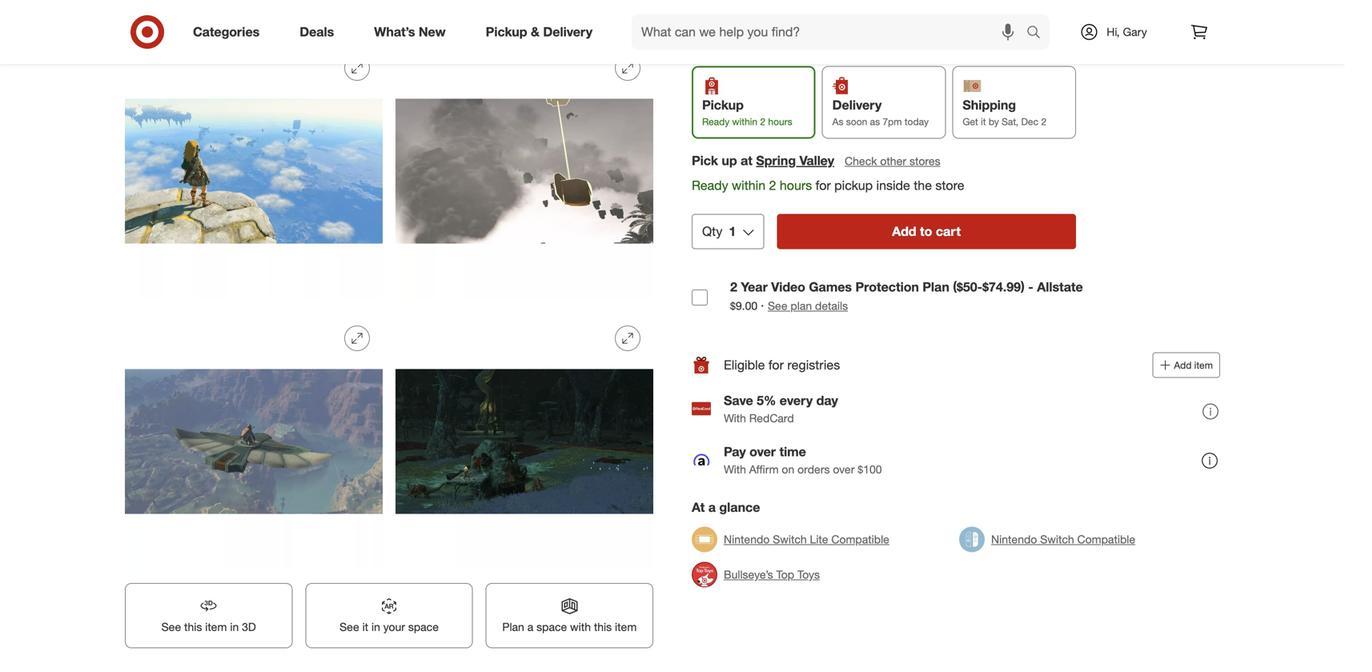 Task type: locate. For each thing, give the bounding box(es) containing it.
for
[[816, 178, 831, 194], [769, 358, 784, 373]]

0 horizontal spatial space
[[408, 621, 439, 635]]

0 vertical spatial plan
[[923, 280, 949, 295]]

2 with from the top
[[724, 463, 746, 477]]

space right your
[[408, 621, 439, 635]]

1 switch from the left
[[773, 533, 807, 547]]

compatible
[[831, 533, 889, 547], [1077, 533, 1135, 547]]

0 vertical spatial ready
[[702, 116, 730, 128]]

in
[[230, 621, 239, 635], [372, 621, 380, 635]]

nintendo
[[724, 533, 770, 547], [991, 533, 1037, 547]]

0 vertical spatial it
[[981, 116, 986, 128]]

in left '3d'
[[230, 621, 239, 635]]

1 horizontal spatial add
[[1174, 359, 1192, 371]]

pickup up the up on the top of page
[[702, 97, 744, 113]]

2 horizontal spatial item
[[1194, 359, 1213, 371]]

1 horizontal spatial pickup
[[702, 97, 744, 113]]

delivery right '&'
[[543, 24, 593, 40]]

0 vertical spatial hours
[[768, 116, 792, 128]]

1 within from the top
[[732, 116, 758, 128]]

0 horizontal spatial it
[[362, 621, 368, 635]]

plan
[[923, 280, 949, 295], [502, 621, 524, 635]]

it inside button
[[362, 621, 368, 635]]

plan
[[791, 299, 812, 313]]

2 this from the left
[[594, 621, 612, 635]]

pickup inside pickup ready within 2 hours
[[702, 97, 744, 113]]

2 up pick up at spring valley
[[760, 116, 766, 128]]

1 horizontal spatial nintendo
[[991, 533, 1037, 547]]

see it in your space
[[340, 621, 439, 635]]

it inside 'shipping get it by sat, dec 2'
[[981, 116, 986, 128]]

5%
[[757, 393, 776, 409]]

2 inside pickup ready within 2 hours
[[760, 116, 766, 128]]

2
[[760, 116, 766, 128], [1041, 116, 1047, 128], [769, 178, 776, 194], [730, 280, 737, 295]]

2 horizontal spatial see
[[768, 299, 788, 313]]

0 vertical spatial with
[[724, 412, 746, 426]]

1 compatible from the left
[[831, 533, 889, 547]]

see inside button
[[161, 621, 181, 635]]

with down pay
[[724, 463, 746, 477]]

your
[[383, 621, 405, 635]]

0 vertical spatial add
[[892, 224, 916, 239]]

pickup
[[486, 24, 527, 40], [702, 97, 744, 113]]

0 vertical spatial delivery
[[543, 24, 593, 40]]

valley
[[800, 153, 834, 169]]

see left your
[[340, 621, 359, 635]]

see inside button
[[340, 621, 359, 635]]

ready inside pickup ready within 2 hours
[[702, 116, 730, 128]]

1 vertical spatial add
[[1174, 359, 1192, 371]]

1 vertical spatial with
[[724, 463, 746, 477]]

within inside pickup ready within 2 hours
[[732, 116, 758, 128]]

new
[[419, 24, 446, 40]]

a right at
[[708, 500, 716, 516]]

($50-
[[953, 280, 983, 295]]

0 horizontal spatial nintendo
[[724, 533, 770, 547]]

add
[[892, 224, 916, 239], [1174, 359, 1192, 371]]

1 horizontal spatial this
[[594, 621, 612, 635]]

the
[[914, 178, 932, 194]]

as
[[870, 116, 880, 128]]

the legend of zelda: tears of the kingdom - nintendo switch, 1 of 24 image
[[125, 0, 653, 30]]

the legend of zelda: tears of the kingdom - nintendo switch, 3 of 24 image
[[396, 42, 653, 300]]

plan inside button
[[502, 621, 524, 635]]

protection
[[856, 280, 919, 295]]

1 horizontal spatial a
[[708, 500, 716, 516]]

1 horizontal spatial delivery
[[832, 97, 882, 113]]

this
[[184, 621, 202, 635], [594, 621, 612, 635]]

2 within from the top
[[732, 178, 766, 194]]

categories link
[[179, 14, 280, 50]]

nintendo switch lite compatible button
[[692, 522, 889, 558]]

add item
[[1174, 359, 1213, 371]]

pickup left '&'
[[486, 24, 527, 40]]

·
[[761, 298, 764, 313]]

other
[[880, 154, 906, 168]]

see inside 2 year video games protection plan ($50-$74.99) - allstate $9.00 · see plan details
[[768, 299, 788, 313]]

delivery inside pickup & delivery link
[[543, 24, 593, 40]]

in left your
[[372, 621, 380, 635]]

plan left ($50-
[[923, 280, 949, 295]]

0 horizontal spatial item
[[205, 621, 227, 635]]

over left $100
[[833, 463, 855, 477]]

2 in from the left
[[372, 621, 380, 635]]

1 vertical spatial a
[[527, 621, 533, 635]]

0 horizontal spatial switch
[[773, 533, 807, 547]]

0 vertical spatial over
[[750, 444, 776, 460]]

0 horizontal spatial pickup
[[486, 24, 527, 40]]

1 space from the left
[[408, 621, 439, 635]]

1 horizontal spatial switch
[[1040, 533, 1074, 547]]

within down at
[[732, 178, 766, 194]]

2 inside 'shipping get it by sat, dec 2'
[[1041, 116, 1047, 128]]

item inside plan a space with this item button
[[615, 621, 637, 635]]

bullseye's
[[724, 568, 773, 582]]

over
[[750, 444, 776, 460], [833, 463, 855, 477]]

0 horizontal spatial compatible
[[831, 533, 889, 547]]

delivery inside delivery as soon as 7pm today
[[832, 97, 882, 113]]

the legend of zelda: tears of the kingdom - nintendo switch, 5 of 24 image
[[396, 313, 653, 571]]

hours down 'spring valley' button
[[780, 178, 812, 194]]

this inside button
[[184, 621, 202, 635]]

delivery
[[543, 24, 593, 40], [832, 97, 882, 113]]

nintendo switch compatible
[[991, 533, 1135, 547]]

item
[[1194, 359, 1213, 371], [205, 621, 227, 635], [615, 621, 637, 635]]

2 right the dec
[[1041, 116, 1047, 128]]

it left by
[[981, 116, 986, 128]]

1 vertical spatial over
[[833, 463, 855, 477]]

with down save
[[724, 412, 746, 426]]

-
[[1028, 280, 1034, 295]]

delivery up soon
[[832, 97, 882, 113]]

check
[[845, 154, 877, 168]]

1 horizontal spatial over
[[833, 463, 855, 477]]

bullseye's top toys
[[724, 568, 820, 582]]

0 horizontal spatial see
[[161, 621, 181, 635]]

0 horizontal spatial a
[[527, 621, 533, 635]]

0 vertical spatial a
[[708, 500, 716, 516]]

pickup for ready
[[702, 97, 744, 113]]

with
[[724, 412, 746, 426], [724, 463, 746, 477]]

see right ·
[[768, 299, 788, 313]]

1 horizontal spatial in
[[372, 621, 380, 635]]

0 horizontal spatial add
[[892, 224, 916, 239]]

0 horizontal spatial delivery
[[543, 24, 593, 40]]

1 in from the left
[[230, 621, 239, 635]]

what's new
[[374, 24, 446, 40]]

see this item in 3d button
[[125, 584, 293, 649]]

sat,
[[1002, 116, 1019, 128]]

plan left with
[[502, 621, 524, 635]]

see
[[768, 299, 788, 313], [161, 621, 181, 635], [340, 621, 359, 635]]

for right eligible
[[769, 358, 784, 373]]

2 left year
[[730, 280, 737, 295]]

1 horizontal spatial item
[[615, 621, 637, 635]]

0 horizontal spatial plan
[[502, 621, 524, 635]]

1 horizontal spatial plan
[[923, 280, 949, 295]]

hours up spring
[[768, 116, 792, 128]]

space left with
[[537, 621, 567, 635]]

search button
[[1019, 14, 1058, 53]]

it left your
[[362, 621, 368, 635]]

deals link
[[286, 14, 354, 50]]

0 vertical spatial within
[[732, 116, 758, 128]]

qty 1
[[702, 224, 736, 239]]

hours inside pickup ready within 2 hours
[[768, 116, 792, 128]]

1 vertical spatial delivery
[[832, 97, 882, 113]]

2 switch from the left
[[1040, 533, 1074, 547]]

deals
[[300, 24, 334, 40]]

store
[[936, 178, 965, 194]]

1 horizontal spatial see
[[340, 621, 359, 635]]

shipping get it by sat, dec 2
[[963, 97, 1047, 128]]

check other stores
[[845, 154, 940, 168]]

1 vertical spatial for
[[769, 358, 784, 373]]

1 this from the left
[[184, 621, 202, 635]]

for down valley
[[816, 178, 831, 194]]

in inside button
[[230, 621, 239, 635]]

over up affirm
[[750, 444, 776, 460]]

hi,
[[1107, 25, 1120, 39]]

1 horizontal spatial it
[[981, 116, 986, 128]]

1 horizontal spatial space
[[537, 621, 567, 635]]

2 compatible from the left
[[1077, 533, 1135, 547]]

ready down pick
[[692, 178, 728, 194]]

see left '3d'
[[161, 621, 181, 635]]

0 horizontal spatial in
[[230, 621, 239, 635]]

item inside add item button
[[1194, 359, 1213, 371]]

2 inside 2 year video games protection plan ($50-$74.99) - allstate $9.00 · see plan details
[[730, 280, 737, 295]]

pick up at spring valley
[[692, 153, 834, 169]]

1 vertical spatial it
[[362, 621, 368, 635]]

0 vertical spatial pickup
[[486, 24, 527, 40]]

redcard
[[749, 412, 794, 426]]

1 vertical spatial pickup
[[702, 97, 744, 113]]

What can we help you find? suggestions appear below search field
[[632, 14, 1031, 50]]

with
[[570, 621, 591, 635]]

today
[[905, 116, 929, 128]]

0 vertical spatial for
[[816, 178, 831, 194]]

a left with
[[527, 621, 533, 635]]

&
[[531, 24, 540, 40]]

allstate
[[1037, 280, 1083, 295]]

1 vertical spatial plan
[[502, 621, 524, 635]]

add for add item
[[1174, 359, 1192, 371]]

within
[[732, 116, 758, 128], [732, 178, 766, 194]]

dec
[[1021, 116, 1039, 128]]

2 space from the left
[[537, 621, 567, 635]]

None checkbox
[[692, 290, 708, 306]]

ready
[[702, 116, 730, 128], [692, 178, 728, 194]]

it
[[981, 116, 986, 128], [362, 621, 368, 635]]

switch
[[773, 533, 807, 547], [1040, 533, 1074, 547]]

pay
[[724, 444, 746, 460]]

ready up pick
[[702, 116, 730, 128]]

year
[[741, 280, 768, 295]]

within up at
[[732, 116, 758, 128]]

this right with
[[594, 621, 612, 635]]

a
[[708, 500, 716, 516], [527, 621, 533, 635]]

2 nintendo from the left
[[991, 533, 1037, 547]]

1 vertical spatial within
[[732, 178, 766, 194]]

switch for compatible
[[1040, 533, 1074, 547]]

1 nintendo from the left
[[724, 533, 770, 547]]

nintendo switch lite compatible
[[724, 533, 889, 547]]

1 horizontal spatial for
[[816, 178, 831, 194]]

save 5% every day with redcard
[[724, 393, 838, 426]]

0 horizontal spatial this
[[184, 621, 202, 635]]

a inside button
[[527, 621, 533, 635]]

1 with from the top
[[724, 412, 746, 426]]

1 horizontal spatial compatible
[[1077, 533, 1135, 547]]

this left '3d'
[[184, 621, 202, 635]]



Task type: describe. For each thing, give the bounding box(es) containing it.
by
[[989, 116, 999, 128]]

pickup
[[834, 178, 873, 194]]

details
[[815, 299, 848, 313]]

at
[[741, 153, 753, 169]]

in inside button
[[372, 621, 380, 635]]

what's
[[374, 24, 415, 40]]

3d
[[242, 621, 256, 635]]

check other stores button
[[844, 153, 941, 170]]

bullseye's top toys button
[[692, 558, 820, 593]]

ready within 2 hours for pickup inside the store
[[692, 178, 965, 194]]

up
[[722, 153, 737, 169]]

$74.99)
[[983, 280, 1025, 295]]

pay over time with affirm on orders over $100
[[724, 444, 882, 477]]

top
[[776, 568, 794, 582]]

digital link
[[772, 0, 828, 27]]

item inside "see this item in 3d" button
[[205, 621, 227, 635]]

gary
[[1123, 25, 1147, 39]]

add item button
[[1152, 353, 1220, 378]]

on
[[782, 463, 794, 477]]

see for see it in your space
[[340, 621, 359, 635]]

add for add to cart
[[892, 224, 916, 239]]

categories
[[193, 24, 260, 40]]

what's new link
[[361, 14, 466, 50]]

video
[[771, 280, 805, 295]]

a for space
[[527, 621, 533, 635]]

see plan details button
[[768, 298, 848, 314]]

orders
[[798, 463, 830, 477]]

eligible
[[724, 358, 765, 373]]

registries
[[787, 358, 840, 373]]

0 horizontal spatial over
[[750, 444, 776, 460]]

pick
[[692, 153, 718, 169]]

qty
[[702, 224, 723, 239]]

at
[[692, 500, 705, 516]]

see it in your space button
[[305, 584, 473, 649]]

stores
[[910, 154, 940, 168]]

hi, gary
[[1107, 25, 1147, 39]]

at a glance
[[692, 500, 760, 516]]

plan a space with this item button
[[486, 584, 653, 649]]

shipping
[[963, 97, 1016, 113]]

1
[[729, 224, 736, 239]]

search
[[1019, 26, 1058, 41]]

save
[[724, 393, 753, 409]]

spring valley button
[[756, 152, 834, 170]]

toys
[[797, 568, 820, 582]]

nintendo for nintendo switch compatible
[[991, 533, 1037, 547]]

0 horizontal spatial for
[[769, 358, 784, 373]]

cart
[[936, 224, 961, 239]]

physical
[[704, 1, 755, 17]]

as
[[832, 116, 843, 128]]

plan inside 2 year video games protection plan ($50-$74.99) - allstate $9.00 · see plan details
[[923, 280, 949, 295]]

day
[[816, 393, 838, 409]]

$100
[[858, 463, 882, 477]]

this inside button
[[594, 621, 612, 635]]

with inside "save 5% every day with redcard"
[[724, 412, 746, 426]]

see for see this item in 3d
[[161, 621, 181, 635]]

pickup for &
[[486, 24, 527, 40]]

a for glance
[[708, 500, 716, 516]]

nintendo for nintendo switch lite compatible
[[724, 533, 770, 547]]

2 down spring
[[769, 178, 776, 194]]

lite
[[810, 533, 828, 547]]

switch for lite
[[773, 533, 807, 547]]

delivery as soon as 7pm today
[[832, 97, 929, 128]]

2 year video games protection plan ($50-$74.99) - allstate $9.00 · see plan details
[[730, 280, 1083, 313]]

add to cart
[[892, 224, 961, 239]]

to
[[920, 224, 932, 239]]

1 vertical spatial hours
[[780, 178, 812, 194]]

pickup ready within 2 hours
[[702, 97, 792, 128]]

the legend of zelda: tears of the kingdom - nintendo switch, 4 of 24 image
[[125, 313, 383, 571]]

spring
[[756, 153, 796, 169]]

inside
[[876, 178, 910, 194]]

games
[[809, 280, 852, 295]]

plan a space with this item
[[502, 621, 637, 635]]

$9.00
[[730, 299, 758, 313]]

digital
[[782, 1, 818, 17]]

affirm
[[749, 463, 779, 477]]

add to cart button
[[777, 214, 1076, 250]]

soon
[[846, 116, 867, 128]]

get
[[963, 116, 978, 128]]

the legend of zelda: tears of the kingdom - nintendo switch, 2 of 24 image
[[125, 42, 383, 300]]

every
[[780, 393, 813, 409]]

physical link
[[693, 0, 765, 27]]

nintendo switch compatible button
[[959, 522, 1135, 558]]

time
[[779, 444, 806, 460]]

1 vertical spatial ready
[[692, 178, 728, 194]]

with inside pay over time with affirm on orders over $100
[[724, 463, 746, 477]]

pickup & delivery link
[[472, 14, 613, 50]]



Task type: vqa. For each thing, say whether or not it's contained in the screenshot.
summer
no



